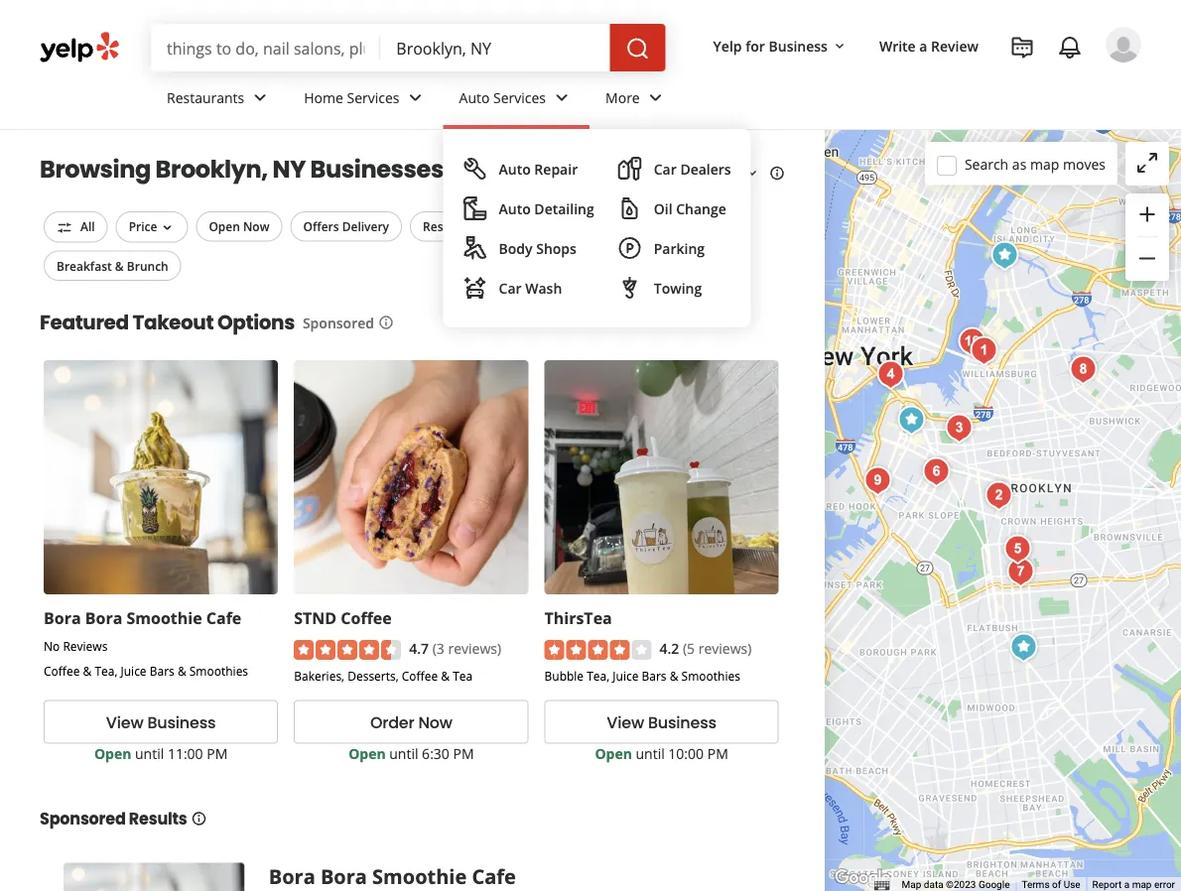Task type: vqa. For each thing, say whether or not it's contained in the screenshot.
View Business link
yes



Task type: describe. For each thing, give the bounding box(es) containing it.
bora bora smoothie cafe no reviews coffee & tea, juice bars & smoothies
[[44, 608, 248, 679]]

takeout
[[133, 309, 214, 337]]

google image
[[830, 866, 896, 892]]

moves
[[1063, 155, 1106, 174]]

breakfast
[[57, 258, 112, 274]]

1 horizontal spatial coffee
[[341, 608, 392, 629]]

& left tea
[[441, 668, 450, 685]]

4.7 star rating image
[[294, 641, 401, 660]]

menu inside business categories element
[[443, 129, 751, 328]]

tea
[[453, 668, 473, 685]]

wash
[[525, 279, 562, 297]]

auto detailing
[[499, 199, 595, 218]]

map region
[[610, 98, 1182, 892]]

starbucks image
[[1004, 628, 1044, 668]]

data
[[924, 879, 944, 891]]

cafe for bora bora smoothie cafe no reviews coffee & tea, juice bars & smoothies
[[206, 608, 242, 629]]

1 pm from the left
[[207, 745, 228, 764]]

barboncino pizza & bar image
[[980, 476, 1019, 516]]

zoom out image
[[1136, 247, 1160, 271]]

map for moves
[[1031, 155, 1060, 174]]

google
[[979, 879, 1010, 891]]

car for car wash
[[499, 279, 522, 297]]

auto repair link
[[455, 149, 602, 189]]

16 info v2 image
[[191, 811, 207, 827]]

error
[[1155, 879, 1176, 891]]

mateo r. image
[[1106, 27, 1142, 63]]

now for order now
[[418, 712, 453, 734]]

of
[[1053, 879, 1062, 891]]

evelina image
[[940, 409, 980, 448]]

breakfast & brunch
[[57, 258, 169, 274]]

terms of use link
[[1022, 879, 1081, 891]]

sponsored for sponsored
[[303, 313, 374, 332]]

reservations button
[[410, 212, 510, 242]]

keyboard shortcuts image
[[874, 881, 890, 891]]

24 towing v2 image
[[618, 276, 642, 300]]

restaurants link
[[151, 71, 288, 129]]

24 parking v2 image
[[618, 236, 642, 260]]

all button
[[44, 212, 108, 243]]

brunch
[[127, 258, 169, 274]]

view for bora bora smoothie cafe
[[106, 712, 143, 734]]

view business link for bora bora smoothie cafe
[[44, 701, 278, 744]]

good
[[531, 218, 562, 235]]

order now
[[370, 712, 453, 734]]

24 chevron down v2 image for auto services
[[550, 86, 574, 110]]

24 chevron down v2 image for more
[[644, 86, 668, 110]]

auto services link
[[443, 71, 590, 129]]

(5
[[683, 639, 695, 658]]

sponsored for sponsored results
[[40, 808, 126, 831]]

1 horizontal spatial bars
[[642, 668, 667, 685]]

24 chevron down v2 image for restaurants
[[248, 86, 272, 110]]

0 vertical spatial bora bora smoothie cafe link
[[44, 608, 242, 629]]

aska image
[[953, 322, 992, 362]]

good for dinner button
[[518, 212, 637, 242]]

business for bora bora smoothie cafe
[[147, 712, 216, 734]]

24 oil change v2 image
[[618, 197, 642, 220]]

zoom in image
[[1136, 203, 1160, 226]]

open now button
[[196, 212, 282, 242]]

repair
[[535, 159, 578, 178]]

4.2 star rating image
[[545, 641, 652, 660]]

6:30
[[422, 745, 450, 764]]

parking
[[654, 239, 705, 258]]

coffee inside the bora bora smoothie cafe no reviews coffee & tea, juice bars & smoothies
[[44, 663, 80, 679]]

16 info v2 image for browsing brooklyn, ny businesses
[[769, 165, 785, 181]]

stnd coffee
[[294, 608, 392, 629]]

oil
[[654, 199, 673, 218]]

16 chevron down v2 image
[[745, 165, 761, 181]]

notifications image
[[1059, 36, 1082, 60]]

car wash link
[[455, 268, 602, 308]]

©2023
[[946, 879, 977, 891]]

terms
[[1022, 879, 1050, 891]]

smoothie for bora bora smoothie cafe no reviews coffee & tea, juice bars & smoothies
[[127, 608, 202, 629]]

shops
[[536, 239, 577, 258]]

zanmi image
[[998, 530, 1038, 569]]

4.7
[[409, 639, 429, 658]]

car wash
[[499, 279, 562, 297]]

2 horizontal spatial coffee
[[402, 668, 438, 685]]

offers
[[303, 218, 339, 235]]

home services
[[304, 88, 400, 107]]

4.2 (5 reviews)
[[660, 639, 752, 658]]

offers delivery
[[303, 218, 389, 235]]

24 car wash v2 image
[[463, 276, 487, 300]]

16 chevron down v2 image for yelp for business
[[832, 38, 848, 54]]

price button
[[116, 212, 188, 243]]

delivery
[[342, 218, 389, 235]]

dealers
[[681, 159, 732, 178]]

bubble
[[545, 668, 584, 685]]

change
[[676, 199, 727, 218]]

desserts,
[[348, 668, 399, 685]]

view for thirstea
[[607, 712, 644, 734]]

more
[[606, 88, 640, 107]]

as
[[1013, 155, 1027, 174]]

business categories element
[[151, 71, 1142, 328]]

no
[[44, 639, 60, 655]]

reservations
[[423, 218, 497, 235]]

Find text field
[[167, 37, 365, 59]]

peter luger image
[[965, 331, 1004, 371]]

stnd coffee link
[[294, 608, 392, 629]]

offers delivery button
[[290, 212, 402, 242]]

review
[[931, 36, 979, 55]]

none field find
[[167, 37, 365, 59]]

& down 4.2
[[670, 668, 679, 685]]

order
[[370, 712, 415, 734]]

auto repair
[[499, 159, 578, 178]]

until for thirstea
[[636, 745, 665, 764]]

open for thirstea
[[595, 745, 632, 764]]

breakfast & brunch button
[[44, 251, 181, 281]]

bars inside the bora bora smoothie cafe no reviews coffee & tea, juice bars & smoothies
[[150, 663, 175, 679]]

until for bora bora smoothie cafe
[[135, 745, 164, 764]]

open for stnd coffee
[[349, 745, 386, 764]]

24 auto repair v2 image
[[463, 157, 487, 181]]

a for write
[[920, 36, 928, 55]]

reviews) for view business
[[699, 639, 752, 658]]

business for thirstea
[[648, 712, 717, 734]]

price
[[129, 218, 157, 235]]

16 info v2 image for featured takeout options
[[378, 315, 394, 331]]



Task type: locate. For each thing, give the bounding box(es) containing it.
0 horizontal spatial bora bora smoothie cafe link
[[44, 608, 242, 629]]

open inside button
[[209, 218, 240, 235]]

24 chevron down v2 image for home services
[[404, 86, 428, 110]]

1 horizontal spatial 16 chevron down v2 image
[[832, 38, 848, 54]]

search
[[965, 155, 1009, 174]]

16 chevron down v2 image inside yelp for business button
[[832, 38, 848, 54]]

view business link for thirstea
[[545, 701, 779, 744]]

detailing
[[535, 199, 595, 218]]

brooklyn,
[[155, 153, 268, 186]]

cafe
[[206, 608, 242, 629], [472, 863, 516, 891]]

buttermilk channel image
[[858, 461, 898, 501]]

open until 10:00 pm
[[595, 745, 729, 764]]

0 horizontal spatial map
[[1031, 155, 1060, 174]]

1 horizontal spatial tea,
[[587, 668, 610, 685]]

24 chevron down v2 image right home services
[[404, 86, 428, 110]]

view
[[106, 712, 143, 734], [607, 712, 644, 734]]

0 horizontal spatial smoothies
[[189, 663, 248, 679]]

0 horizontal spatial 24 chevron down v2 image
[[404, 86, 428, 110]]

tea, down 4.2 star rating image
[[587, 668, 610, 685]]

16 chevron down v2 image left write in the right of the page
[[832, 38, 848, 54]]

write a review
[[880, 36, 979, 55]]

thirstea
[[545, 608, 612, 629]]

a for report
[[1125, 879, 1130, 891]]

car right 24 car dealer v2 icon
[[654, 159, 677, 178]]

home services link
[[288, 71, 443, 129]]

for inside "button"
[[565, 218, 582, 235]]

0 horizontal spatial sponsored
[[40, 808, 126, 831]]

none field up restaurants link
[[167, 37, 365, 59]]

& up the '11:00'
[[178, 663, 186, 679]]

16 chevron down v2 image
[[832, 38, 848, 54], [159, 220, 175, 236]]

24 chevron down v2 image inside more link
[[644, 86, 668, 110]]

terms of use
[[1022, 879, 1081, 891]]

write a review link
[[872, 28, 987, 64]]

Near text field
[[396, 37, 594, 59]]

auto right 24 auto repair v2 icon at the left of the page
[[499, 159, 531, 178]]

tea, inside the bora bora smoothie cafe no reviews coffee & tea, juice bars & smoothies
[[95, 663, 118, 679]]

reviews) up tea
[[448, 639, 502, 658]]

auto for auto detailing
[[499, 199, 531, 218]]

1 horizontal spatial bora bora smoothie cafe link
[[269, 863, 516, 891]]

a right write in the right of the page
[[920, 36, 928, 55]]

2 pm from the left
[[453, 745, 474, 764]]

smoothies inside the bora bora smoothie cafe no reviews coffee & tea, juice bars & smoothies
[[189, 663, 248, 679]]

0 horizontal spatial coffee
[[44, 663, 80, 679]]

until left 10:00 at the right of page
[[636, 745, 665, 764]]

0 horizontal spatial 24 chevron down v2 image
[[248, 86, 272, 110]]

1 horizontal spatial juice
[[613, 668, 639, 685]]

2 vertical spatial auto
[[499, 199, 531, 218]]

open now
[[209, 218, 270, 235]]

0 horizontal spatial cafe
[[206, 608, 242, 629]]

2 reviews) from the left
[[699, 639, 752, 658]]

0 horizontal spatial pm
[[207, 745, 228, 764]]

24 auto detailing v2 image
[[463, 197, 487, 220]]

&
[[115, 258, 124, 274], [83, 663, 92, 679], [178, 663, 186, 679], [441, 668, 450, 685], [670, 668, 679, 685]]

report a map error
[[1093, 879, 1176, 891]]

16 chevron down v2 image for price
[[159, 220, 175, 236]]

24 body shop v2 image
[[463, 236, 487, 260]]

1 vertical spatial car
[[499, 279, 522, 297]]

view business up the open until 10:00 pm
[[607, 712, 717, 734]]

bubble tea, juice bars & smoothies
[[545, 668, 741, 685]]

coffee down no
[[44, 663, 80, 679]]

car
[[654, 159, 677, 178], [499, 279, 522, 297]]

yelp
[[714, 36, 742, 55]]

0 vertical spatial for
[[746, 36, 765, 55]]

ny
[[273, 153, 306, 186]]

16 filter v2 image
[[57, 220, 72, 236]]

1 vertical spatial smoothie
[[372, 863, 467, 891]]

24 chevron down v2 image down find text field
[[248, 86, 272, 110]]

thirstea link
[[545, 608, 612, 629]]

0 horizontal spatial bars
[[150, 663, 175, 679]]

juice down 4.2 star rating image
[[613, 668, 639, 685]]

1 24 chevron down v2 image from the left
[[248, 86, 272, 110]]

until left the '11:00'
[[135, 745, 164, 764]]

0 vertical spatial auto
[[459, 88, 490, 107]]

body
[[499, 239, 533, 258]]

24 chevron down v2 image
[[404, 86, 428, 110], [644, 86, 668, 110]]

1 horizontal spatial smoothies
[[682, 668, 741, 685]]

more link
[[590, 71, 684, 129]]

1 horizontal spatial 24 chevron down v2 image
[[644, 86, 668, 110]]

until
[[135, 745, 164, 764], [390, 745, 419, 764], [636, 745, 665, 764]]

until left 6:30
[[390, 745, 419, 764]]

car dealers
[[654, 159, 732, 178]]

parking link
[[610, 228, 739, 268]]

0 horizontal spatial reviews)
[[448, 639, 502, 658]]

1 none field from the left
[[167, 37, 365, 59]]

open for bora bora smoothie cafe
[[94, 745, 131, 764]]

body shops link
[[455, 228, 602, 268]]

open down order at the left bottom of the page
[[349, 745, 386, 764]]

auto detailing link
[[455, 189, 602, 228]]

pm right the '11:00'
[[207, 745, 228, 764]]

1 vertical spatial for
[[565, 218, 582, 235]]

smoothie for bora bora smoothie cafe
[[372, 863, 467, 891]]

expand map image
[[1136, 151, 1160, 175]]

stnd coffee image
[[985, 236, 1025, 276]]

0 horizontal spatial 16 info v2 image
[[378, 315, 394, 331]]

open until 11:00 pm
[[94, 745, 228, 764]]

0 horizontal spatial car
[[499, 279, 522, 297]]

services
[[347, 88, 400, 107], [494, 88, 546, 107]]

car dealers link
[[610, 149, 739, 189]]

tea, down reviews
[[95, 663, 118, 679]]

0 horizontal spatial none field
[[167, 37, 365, 59]]

2 24 chevron down v2 image from the left
[[644, 86, 668, 110]]

0 horizontal spatial now
[[243, 218, 270, 235]]

open up sponsored results
[[94, 745, 131, 764]]

auto for auto services
[[459, 88, 490, 107]]

write
[[880, 36, 916, 55]]

0 horizontal spatial view business link
[[44, 701, 278, 744]]

oil change link
[[610, 189, 739, 228]]

2 horizontal spatial business
[[769, 36, 828, 55]]

24 chevron down v2 image
[[248, 86, 272, 110], [550, 86, 574, 110]]

& down reviews
[[83, 663, 92, 679]]

1 horizontal spatial 24 chevron down v2 image
[[550, 86, 574, 110]]

3 until from the left
[[636, 745, 665, 764]]

none field the near
[[396, 37, 594, 59]]

smoothies
[[189, 663, 248, 679], [682, 668, 741, 685]]

bunna cafe image
[[1064, 350, 1104, 390]]

bogota latin bistro image
[[917, 452, 957, 492]]

business up 10:00 at the right of page
[[648, 712, 717, 734]]

business right yelp
[[769, 36, 828, 55]]

car inside "link"
[[499, 279, 522, 297]]

bora bora smoothie cafe
[[269, 863, 516, 891]]

1 horizontal spatial smoothie
[[372, 863, 467, 891]]

use
[[1064, 879, 1081, 891]]

2 none field from the left
[[396, 37, 594, 59]]

1 horizontal spatial view business
[[607, 712, 717, 734]]

coffee up 4.7 star rating image
[[341, 608, 392, 629]]

2 view business from the left
[[607, 712, 717, 734]]

services for auto services
[[494, 88, 546, 107]]

view business
[[106, 712, 216, 734], [607, 712, 717, 734]]

1 horizontal spatial 16 info v2 image
[[769, 165, 785, 181]]

towing link
[[610, 268, 739, 308]]

pm right 10:00 at the right of page
[[708, 745, 729, 764]]

1 reviews) from the left
[[448, 639, 502, 658]]

tea,
[[95, 663, 118, 679], [587, 668, 610, 685]]

2 view from the left
[[607, 712, 644, 734]]

0 vertical spatial a
[[920, 36, 928, 55]]

1 vertical spatial bora bora smoothie cafe link
[[269, 863, 516, 891]]

car for car dealers
[[654, 159, 677, 178]]

1 vertical spatial cafe
[[472, 863, 516, 891]]

reviews)
[[448, 639, 502, 658], [699, 639, 752, 658]]

map
[[902, 879, 922, 891]]

map left error
[[1133, 879, 1152, 891]]

pm right 6:30
[[453, 745, 474, 764]]

services down the near "field"
[[494, 88, 546, 107]]

2 horizontal spatial pm
[[708, 745, 729, 764]]

sponsored
[[303, 313, 374, 332], [40, 808, 126, 831]]

map for error
[[1133, 879, 1152, 891]]

body shops
[[499, 239, 577, 258]]

open left 10:00 at the right of page
[[595, 745, 632, 764]]

0 horizontal spatial smoothie
[[127, 608, 202, 629]]

24 chevron down v2 image inside restaurants link
[[248, 86, 272, 110]]

sponsored right options
[[303, 313, 374, 332]]

yelp for business
[[714, 36, 828, 55]]

order now link
[[294, 701, 529, 744]]

services right home
[[347, 88, 400, 107]]

dinner
[[585, 218, 624, 235]]

0 horizontal spatial view business
[[106, 712, 216, 734]]

1 vertical spatial auto
[[499, 159, 531, 178]]

browsing brooklyn, ny businesses
[[40, 153, 444, 186]]

menu containing auto repair
[[443, 129, 751, 328]]

business inside yelp for business button
[[769, 36, 828, 55]]

1 vertical spatial map
[[1133, 879, 1152, 891]]

2 horizontal spatial until
[[636, 745, 665, 764]]

auto services
[[459, 88, 546, 107]]

1 horizontal spatial for
[[746, 36, 765, 55]]

cafe inside the bora bora smoothie cafe no reviews coffee & tea, juice bars & smoothies
[[206, 608, 242, 629]]

for for good
[[565, 218, 582, 235]]

0 vertical spatial now
[[243, 218, 270, 235]]

2 24 chevron down v2 image from the left
[[550, 86, 574, 110]]

1 horizontal spatial now
[[418, 712, 453, 734]]

report
[[1093, 879, 1122, 891]]

0 horizontal spatial business
[[147, 712, 216, 734]]

car left wash
[[499, 279, 522, 297]]

sort:
[[603, 163, 633, 182]]

coffee down 4.7
[[402, 668, 438, 685]]

0 horizontal spatial juice
[[121, 663, 147, 679]]

a right "report"
[[1125, 879, 1130, 891]]

1 horizontal spatial a
[[1125, 879, 1130, 891]]

for for yelp
[[746, 36, 765, 55]]

report a map error link
[[1093, 879, 1176, 891]]

1 horizontal spatial sponsored
[[303, 313, 374, 332]]

0 vertical spatial 16 chevron down v2 image
[[832, 38, 848, 54]]

bakeries, desserts, coffee & tea
[[294, 668, 473, 685]]

24 chevron down v2 image inside auto services link
[[550, 86, 574, 110]]

0 vertical spatial 16 info v2 image
[[769, 165, 785, 181]]

sponsored results
[[40, 808, 187, 831]]

2 services from the left
[[494, 88, 546, 107]]

none field up auto services
[[396, 37, 594, 59]]

16 chevron down v2 image right price
[[159, 220, 175, 236]]

reviews) for order now
[[448, 639, 502, 658]]

now down browsing brooklyn, ny businesses
[[243, 218, 270, 235]]

1 horizontal spatial map
[[1133, 879, 1152, 891]]

1 horizontal spatial pm
[[453, 745, 474, 764]]

1 horizontal spatial view business link
[[545, 701, 779, 744]]

towing
[[654, 279, 702, 297]]

0 horizontal spatial 16 chevron down v2 image
[[159, 220, 175, 236]]

24 chevron down v2 image right auto services
[[550, 86, 574, 110]]

0 vertical spatial map
[[1031, 155, 1060, 174]]

0 vertical spatial car
[[654, 159, 677, 178]]

0 vertical spatial sponsored
[[303, 313, 374, 332]]

a
[[920, 36, 928, 55], [1125, 879, 1130, 891]]

search as map moves
[[965, 155, 1106, 174]]

open down brooklyn,
[[209, 218, 240, 235]]

smoothies down 4.2 (5 reviews) on the right bottom of page
[[682, 668, 741, 685]]

group
[[1126, 194, 1170, 281]]

10:00
[[669, 745, 704, 764]]

aunts et uncles image
[[1001, 553, 1041, 592]]

& inside button
[[115, 258, 124, 274]]

0 vertical spatial smoothie
[[127, 608, 202, 629]]

view up the open until 10:00 pm
[[607, 712, 644, 734]]

juice inside the bora bora smoothie cafe no reviews coffee & tea, juice bars & smoothies
[[121, 663, 147, 679]]

1 24 chevron down v2 image from the left
[[404, 86, 428, 110]]

auto for auto repair
[[499, 159, 531, 178]]

view business link up open until 11:00 pm
[[44, 701, 278, 744]]

cafe for bora bora smoothie cafe
[[472, 863, 516, 891]]

view business for thirstea
[[607, 712, 717, 734]]

for right yelp
[[746, 36, 765, 55]]

home
[[304, 88, 343, 107]]

16 info v2 image
[[769, 165, 785, 181], [378, 315, 394, 331]]

view business link up the open until 10:00 pm
[[545, 701, 779, 744]]

16 info v2 image down filters group on the top
[[378, 315, 394, 331]]

1 horizontal spatial car
[[654, 159, 677, 178]]

24 chevron down v2 image right more
[[644, 86, 668, 110]]

0 horizontal spatial tea,
[[95, 663, 118, 679]]

yelp for business button
[[706, 28, 856, 64]]

auto up 'body'
[[499, 199, 531, 218]]

map data ©2023 google
[[902, 879, 1010, 891]]

0 horizontal spatial until
[[135, 745, 164, 764]]

view business up open until 11:00 pm
[[106, 712, 216, 734]]

0 vertical spatial cafe
[[206, 608, 242, 629]]

user actions element
[[698, 25, 1170, 147]]

smoothies up the '11:00'
[[189, 663, 248, 679]]

sponsored left results
[[40, 808, 126, 831]]

pm for thirstea
[[708, 745, 729, 764]]

0 horizontal spatial view
[[106, 712, 143, 734]]

auto
[[459, 88, 490, 107], [499, 159, 531, 178], [499, 199, 531, 218]]

for down detailing
[[565, 218, 582, 235]]

1 vertical spatial sponsored
[[40, 808, 126, 831]]

all
[[80, 218, 95, 235]]

1 vertical spatial a
[[1125, 879, 1130, 891]]

menu
[[443, 129, 751, 328]]

1 horizontal spatial view
[[607, 712, 644, 734]]

services for home services
[[347, 88, 400, 107]]

view up open until 11:00 pm
[[106, 712, 143, 734]]

featured takeout options
[[40, 309, 295, 337]]

stnd
[[294, 608, 337, 629]]

11:00
[[168, 745, 203, 764]]

1 until from the left
[[135, 745, 164, 764]]

1 horizontal spatial business
[[648, 712, 717, 734]]

now up 6:30
[[418, 712, 453, 734]]

view business for bora bora smoothie cafe
[[106, 712, 216, 734]]

until for stnd coffee
[[390, 745, 419, 764]]

1 services from the left
[[347, 88, 400, 107]]

2 until from the left
[[390, 745, 419, 764]]

16 chevron down v2 image inside 'price' dropdown button
[[159, 220, 175, 236]]

1 view business link from the left
[[44, 701, 278, 744]]

1 horizontal spatial until
[[390, 745, 419, 764]]

bakeries,
[[294, 668, 345, 685]]

1 horizontal spatial none field
[[396, 37, 594, 59]]

1 horizontal spatial cafe
[[472, 863, 516, 891]]

4.7 (3 reviews)
[[409, 639, 502, 658]]

for
[[746, 36, 765, 55], [565, 218, 582, 235]]

24 car dealer v2 image
[[618, 157, 642, 181]]

0 horizontal spatial services
[[347, 88, 400, 107]]

1 horizontal spatial services
[[494, 88, 546, 107]]

0 horizontal spatial a
[[920, 36, 928, 55]]

None field
[[167, 37, 365, 59], [396, 37, 594, 59]]

bars down 4.2
[[642, 668, 667, 685]]

24 chevron down v2 image inside home services link
[[404, 86, 428, 110]]

3 pm from the left
[[708, 745, 729, 764]]

1 view from the left
[[106, 712, 143, 734]]

bora
[[44, 608, 81, 629], [85, 608, 122, 629], [269, 863, 315, 891], [321, 863, 367, 891]]

4.2
[[660, 639, 680, 658]]

bars up open until 11:00 pm
[[150, 663, 175, 679]]

filters group
[[40, 212, 749, 281]]

16 info v2 image right 16 chevron down v2 image
[[769, 165, 785, 181]]

now for open now
[[243, 218, 270, 235]]

for inside button
[[746, 36, 765, 55]]

juice up open until 11:00 pm
[[121, 663, 147, 679]]

bars
[[150, 663, 175, 679], [642, 668, 667, 685]]

1 horizontal spatial reviews)
[[699, 639, 752, 658]]

1 vertical spatial 16 chevron down v2 image
[[159, 220, 175, 236]]

bora bora smoothie cafe image
[[892, 401, 932, 440]]

1 vertical spatial now
[[418, 712, 453, 734]]

map right as
[[1031, 155, 1060, 174]]

now inside button
[[243, 218, 270, 235]]

reviews) right (5
[[699, 639, 752, 658]]

None search field
[[151, 24, 670, 71]]

business up the '11:00'
[[147, 712, 216, 734]]

map
[[1031, 155, 1060, 174], [1133, 879, 1152, 891]]

projects image
[[1011, 36, 1035, 60]]

1 view business from the left
[[106, 712, 216, 734]]

the river café image
[[871, 355, 911, 395]]

businesses
[[310, 153, 444, 186]]

pm for stnd coffee
[[453, 745, 474, 764]]

smoothie inside the bora bora smoothie cafe no reviews coffee & tea, juice bars & smoothies
[[127, 608, 202, 629]]

1 vertical spatial 16 info v2 image
[[378, 315, 394, 331]]

& left brunch
[[115, 258, 124, 274]]

2 view business link from the left
[[545, 701, 779, 744]]

auto down the near text box
[[459, 88, 490, 107]]

view business link
[[44, 701, 278, 744], [545, 701, 779, 744]]

search image
[[626, 37, 650, 61]]

0 horizontal spatial for
[[565, 218, 582, 235]]



